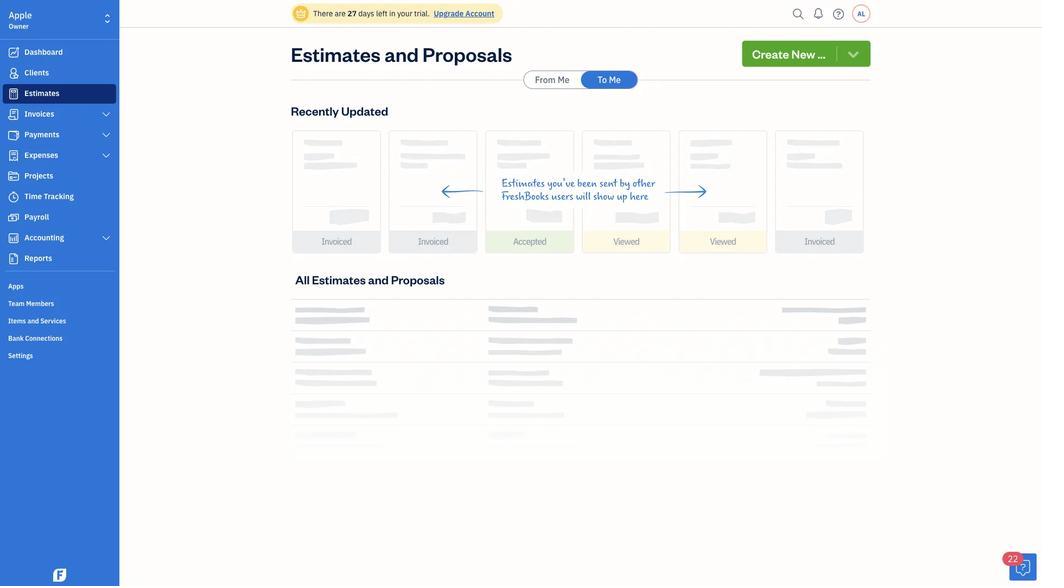 Task type: describe. For each thing, give the bounding box(es) containing it.
all
[[295, 272, 310, 287]]

recently updated
[[291, 103, 388, 118]]

in
[[389, 8, 396, 18]]

left
[[376, 8, 388, 18]]

been
[[577, 178, 597, 189]]

22 button
[[1003, 552, 1037, 581]]

to me
[[598, 74, 621, 85]]

there are 27 days left in your trial. upgrade account
[[313, 8, 494, 18]]

22
[[1008, 553, 1018, 565]]

report image
[[7, 254, 20, 264]]

you've
[[547, 178, 575, 189]]

to me link
[[581, 71, 638, 88]]

by
[[620, 178, 630, 189]]

al button
[[852, 4, 871, 23]]

up
[[617, 191, 627, 202]]

payroll
[[24, 212, 49, 222]]

will
[[576, 191, 591, 202]]

reports
[[24, 253, 52, 263]]

create new …
[[752, 46, 826, 61]]

estimates for estimates and proposals
[[291, 41, 381, 66]]

chevron large down image for invoices
[[101, 110, 111, 119]]

apple
[[9, 9, 32, 21]]

items and services link
[[3, 312, 116, 328]]

payments link
[[3, 125, 116, 145]]

there
[[313, 8, 333, 18]]

bank connections link
[[3, 330, 116, 346]]

apps link
[[3, 277, 116, 294]]

reports link
[[3, 249, 116, 269]]

estimates you've been sent by other freshbooks users will show up here
[[502, 178, 655, 202]]

1 vertical spatial and
[[368, 272, 389, 287]]

money image
[[7, 212, 20, 223]]

chevrondown image
[[846, 46, 861, 61]]

clients
[[24, 68, 49, 78]]

all estimates and proposals
[[295, 272, 445, 287]]

bank connections
[[8, 334, 63, 343]]

freshbooks
[[502, 191, 549, 202]]

resource center badge image
[[1010, 554, 1037, 581]]

from me link
[[524, 71, 581, 88]]

…
[[818, 46, 826, 61]]

1 viewed from the left
[[613, 236, 640, 247]]

expenses
[[24, 150, 58, 160]]

members
[[26, 299, 54, 308]]

payment image
[[7, 130, 20, 141]]

upgrade
[[434, 8, 464, 18]]

payments
[[24, 129, 59, 140]]

and for services
[[28, 316, 39, 325]]

2 viewed from the left
[[710, 236, 736, 247]]

recently
[[291, 103, 339, 118]]

create new … button
[[742, 41, 871, 67]]

2 invoiced from the left
[[418, 236, 448, 247]]

1 invoiced from the left
[[321, 236, 352, 247]]

show
[[593, 191, 614, 202]]

time tracking
[[24, 191, 74, 201]]

users
[[551, 191, 574, 202]]

account
[[466, 8, 494, 18]]

new
[[792, 46, 815, 61]]

freshbooks image
[[51, 569, 68, 582]]

3 invoiced from the left
[[805, 236, 835, 247]]

main element
[[0, 0, 147, 586]]

to
[[598, 74, 607, 85]]

projects
[[24, 171, 53, 181]]

estimates right all at the left
[[312, 272, 366, 287]]



Task type: locate. For each thing, give the bounding box(es) containing it.
dashboard image
[[7, 47, 20, 58]]

upgrade account link
[[432, 8, 494, 18]]

invoices link
[[3, 105, 116, 124]]

estimates for estimates
[[24, 88, 59, 98]]

chevron large down image down payroll link
[[101, 234, 111, 243]]

time tracking link
[[3, 187, 116, 207]]

notifications image
[[810, 3, 827, 24]]

estimates down are
[[291, 41, 381, 66]]

chevron large down image for payments
[[101, 131, 111, 140]]

expenses link
[[3, 146, 116, 166]]

chevron large down image down estimates link
[[101, 110, 111, 119]]

settings
[[8, 351, 33, 360]]

connections
[[25, 334, 63, 343]]

0 vertical spatial and
[[385, 41, 419, 66]]

create
[[752, 46, 789, 61]]

from me
[[535, 74, 570, 85]]

estimate image
[[7, 88, 20, 99]]

1 horizontal spatial viewed
[[710, 236, 736, 247]]

days
[[358, 8, 374, 18]]

search image
[[790, 6, 807, 22]]

1 horizontal spatial invoiced
[[418, 236, 448, 247]]

go to help image
[[830, 6, 847, 22]]

0 vertical spatial proposals
[[423, 41, 512, 66]]

0 vertical spatial chevron large down image
[[101, 110, 111, 119]]

trial.
[[414, 8, 430, 18]]

apple owner
[[9, 9, 32, 30]]

payroll link
[[3, 208, 116, 227]]

sent
[[600, 178, 617, 189]]

chevron large down image inside invoices link
[[101, 110, 111, 119]]

other
[[633, 178, 655, 189]]

team members
[[8, 299, 54, 308]]

and inside the main element
[[28, 316, 39, 325]]

accounting link
[[3, 229, 116, 248]]

1 vertical spatial proposals
[[391, 272, 445, 287]]

estimates up freshbooks
[[502, 178, 545, 189]]

invoiced
[[321, 236, 352, 247], [418, 236, 448, 247], [805, 236, 835, 247]]

1 vertical spatial chevron large down image
[[101, 234, 111, 243]]

estimates inside estimates you've been sent by other freshbooks users will show up here
[[502, 178, 545, 189]]

estimates link
[[3, 84, 116, 104]]

settings link
[[3, 347, 116, 363]]

tracking
[[44, 191, 74, 201]]

crown image
[[295, 8, 307, 19]]

client image
[[7, 68, 20, 79]]

2 horizontal spatial invoiced
[[805, 236, 835, 247]]

are
[[335, 8, 346, 18]]

bank
[[8, 334, 24, 343]]

expense image
[[7, 150, 20, 161]]

me right to
[[609, 74, 621, 85]]

owner
[[9, 22, 29, 30]]

team members link
[[3, 295, 116, 311]]

2 chevron large down image from the top
[[101, 131, 111, 140]]

27
[[348, 8, 357, 18]]

and
[[385, 41, 419, 66], [368, 272, 389, 287], [28, 316, 39, 325]]

chevron large down image for accounting
[[101, 234, 111, 243]]

your
[[397, 8, 412, 18]]

items and services
[[8, 316, 66, 325]]

estimates and proposals
[[291, 41, 512, 66]]

chevron large down image
[[101, 151, 111, 160], [101, 234, 111, 243]]

0 horizontal spatial viewed
[[613, 236, 640, 247]]

invoice image
[[7, 109, 20, 120]]

me
[[558, 74, 570, 85], [609, 74, 621, 85]]

viewed
[[613, 236, 640, 247], [710, 236, 736, 247]]

2 chevron large down image from the top
[[101, 234, 111, 243]]

chart image
[[7, 233, 20, 244]]

estimates for estimates you've been sent by other freshbooks users will show up here
[[502, 178, 545, 189]]

1 chevron large down image from the top
[[101, 151, 111, 160]]

accepted
[[513, 236, 546, 247]]

2 vertical spatial and
[[28, 316, 39, 325]]

chevron large down image
[[101, 110, 111, 119], [101, 131, 111, 140]]

2 me from the left
[[609, 74, 621, 85]]

invoices
[[24, 109, 54, 119]]

time
[[24, 191, 42, 201]]

team
[[8, 299, 25, 308]]

0 vertical spatial chevron large down image
[[101, 151, 111, 160]]

items
[[8, 316, 26, 325]]

al
[[858, 9, 865, 18]]

accounting
[[24, 233, 64, 243]]

and for proposals
[[385, 41, 419, 66]]

updated
[[341, 103, 388, 118]]

projects link
[[3, 167, 116, 186]]

0 horizontal spatial invoiced
[[321, 236, 352, 247]]

estimates inside estimates link
[[24, 88, 59, 98]]

dashboard
[[24, 47, 63, 57]]

project image
[[7, 171, 20, 182]]

me for from me
[[558, 74, 570, 85]]

1 me from the left
[[558, 74, 570, 85]]

1 horizontal spatial me
[[609, 74, 621, 85]]

chevron large down image up projects link
[[101, 151, 111, 160]]

0 horizontal spatial me
[[558, 74, 570, 85]]

chevron large down image for expenses
[[101, 151, 111, 160]]

timer image
[[7, 192, 20, 202]]

clients link
[[3, 64, 116, 83]]

chevron large down image up expenses link
[[101, 131, 111, 140]]

apps
[[8, 282, 24, 290]]

proposals
[[423, 41, 512, 66], [391, 272, 445, 287]]

here
[[630, 191, 648, 202]]

estimates
[[291, 41, 381, 66], [24, 88, 59, 98], [502, 178, 545, 189], [312, 272, 366, 287]]

1 vertical spatial chevron large down image
[[101, 131, 111, 140]]

chevron large down image inside expenses link
[[101, 151, 111, 160]]

from
[[535, 74, 556, 85]]

me right the from
[[558, 74, 570, 85]]

services
[[40, 316, 66, 325]]

1 chevron large down image from the top
[[101, 110, 111, 119]]

dashboard link
[[3, 43, 116, 62]]

me for to me
[[609, 74, 621, 85]]

estimates up invoices at the top left
[[24, 88, 59, 98]]



Task type: vqa. For each thing, say whether or not it's contained in the screenshot.
22
yes



